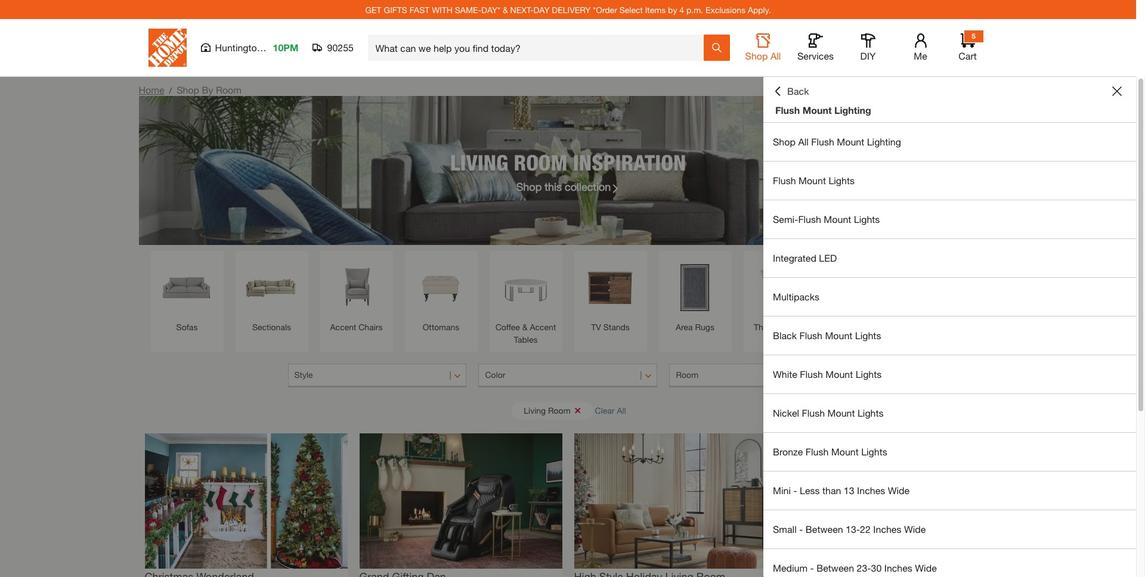 Task type: locate. For each thing, give the bounding box(es) containing it.
0 vertical spatial inches
[[858, 485, 886, 496]]

flush inside 'link'
[[800, 330, 823, 341]]

shop
[[746, 50, 768, 61], [177, 84, 199, 95], [773, 136, 796, 147], [517, 180, 542, 193]]

2 accent from the left
[[530, 322, 556, 332]]

throw pillows
[[754, 322, 806, 332]]

mount
[[803, 104, 832, 116], [837, 136, 865, 147], [799, 175, 826, 186], [824, 214, 852, 225], [825, 330, 853, 341], [826, 369, 853, 380], [828, 408, 855, 419], [832, 446, 859, 458]]

stretchy image image
[[145, 434, 348, 569], [360, 434, 562, 569], [574, 434, 777, 569], [789, 434, 992, 569]]

coffee & accent tables
[[496, 322, 556, 345]]

exclusions
[[706, 4, 746, 15]]

1 vertical spatial living
[[524, 405, 546, 416]]

4
[[680, 4, 684, 15]]

What can we help you find today? search field
[[376, 35, 703, 60]]

- right small
[[800, 524, 803, 535]]

inches right 22
[[874, 524, 902, 535]]

same-
[[455, 4, 482, 15]]

0 vertical spatial all
[[771, 50, 781, 61]]

shop inside button
[[746, 50, 768, 61]]

2 throw from the left
[[836, 322, 859, 332]]

living inside button
[[524, 405, 546, 416]]

flush right black
[[800, 330, 823, 341]]

shop for shop all
[[746, 50, 768, 61]]

wide right the 13
[[888, 485, 910, 496]]

between left the '23-' on the right of the page
[[817, 563, 854, 574]]

1 vertical spatial wide
[[905, 524, 926, 535]]

integrated led
[[773, 252, 837, 264]]

mount left blankets
[[825, 330, 853, 341]]

all right clear
[[617, 405, 626, 416]]

inches for 22
[[874, 524, 902, 535]]

all
[[771, 50, 781, 61], [799, 136, 809, 147], [617, 405, 626, 416]]

room down color button
[[548, 405, 571, 416]]

area rugs
[[676, 322, 715, 332]]

accent chairs image
[[326, 257, 387, 318]]

2 horizontal spatial all
[[799, 136, 809, 147]]

4 stretchy image image from the left
[[789, 434, 992, 569]]

lights inside 'link'
[[856, 330, 882, 341]]

huntington park
[[215, 42, 284, 53]]

inches inside "link"
[[874, 524, 902, 535]]

90255 button
[[313, 42, 354, 54]]

1 horizontal spatial living
[[524, 405, 546, 416]]

0 horizontal spatial -
[[794, 485, 798, 496]]

bronze flush mount lights link
[[764, 433, 1137, 471]]

room
[[216, 84, 242, 95], [514, 149, 568, 175], [676, 370, 699, 380], [548, 405, 571, 416]]

room up the this
[[514, 149, 568, 175]]

flush right nickel
[[802, 408, 825, 419]]

2 horizontal spatial -
[[811, 563, 814, 574]]

1 horizontal spatial throw
[[836, 322, 859, 332]]

throw left pillows
[[754, 322, 777, 332]]

1 horizontal spatial all
[[771, 50, 781, 61]]

throw for throw blankets
[[836, 322, 859, 332]]

shop left the this
[[517, 180, 542, 193]]

lights for semi-flush mount lights
[[854, 214, 880, 225]]

p.m.
[[687, 4, 704, 15]]

1 vertical spatial -
[[800, 524, 803, 535]]

all down flush mount lighting
[[799, 136, 809, 147]]

flush right "bronze"
[[806, 446, 829, 458]]

sectionals image
[[241, 257, 302, 318]]

mini
[[773, 485, 791, 496]]

1 vertical spatial &
[[523, 322, 528, 332]]

1 throw from the left
[[754, 322, 777, 332]]

between left 13-
[[806, 524, 844, 535]]

cart 5
[[959, 32, 977, 61]]

mount down back
[[803, 104, 832, 116]]

mount down flush mount lighting
[[837, 136, 865, 147]]

wide inside 'link'
[[916, 563, 937, 574]]

accent inside coffee & accent tables
[[530, 322, 556, 332]]

& inside coffee & accent tables
[[523, 322, 528, 332]]

fast
[[410, 4, 430, 15]]

mount up bronze flush mount lights
[[828, 408, 855, 419]]

room down area
[[676, 370, 699, 380]]

menu
[[764, 123, 1137, 578]]

inches
[[858, 485, 886, 496], [874, 524, 902, 535], [885, 563, 913, 574]]

inches right 30
[[885, 563, 913, 574]]

2 vertical spatial inches
[[885, 563, 913, 574]]

throw blankets
[[836, 322, 894, 332]]

throw
[[754, 322, 777, 332], [836, 322, 859, 332]]

0 horizontal spatial &
[[503, 4, 508, 15]]

2 vertical spatial all
[[617, 405, 626, 416]]

diy button
[[849, 33, 888, 62]]

0 vertical spatial between
[[806, 524, 844, 535]]

bronze
[[773, 446, 803, 458]]

- inside 'link'
[[811, 563, 814, 574]]

lights
[[829, 175, 855, 186], [854, 214, 880, 225], [856, 330, 882, 341], [856, 369, 882, 380], [858, 408, 884, 419], [862, 446, 888, 458]]

lights for bronze flush mount lights
[[862, 446, 888, 458]]

0 vertical spatial wide
[[888, 485, 910, 496]]

flush right white
[[800, 369, 823, 380]]

1 vertical spatial all
[[799, 136, 809, 147]]

accent up tables
[[530, 322, 556, 332]]

clear all
[[595, 405, 626, 416]]

back button
[[773, 85, 809, 97]]

between
[[806, 524, 844, 535], [817, 563, 854, 574]]

1 horizontal spatial accent
[[530, 322, 556, 332]]

multipacks link
[[764, 278, 1137, 316]]

1 vertical spatial lighting
[[867, 136, 902, 147]]

medium - between 23-30 inches wide link
[[764, 550, 1137, 578]]

living for living room inspiration
[[450, 149, 508, 175]]

& right day*
[[503, 4, 508, 15]]

1 accent from the left
[[330, 322, 356, 332]]

get
[[365, 4, 382, 15]]

23-
[[857, 563, 871, 574]]

- right the mini
[[794, 485, 798, 496]]

1 horizontal spatial -
[[800, 524, 803, 535]]

0 horizontal spatial all
[[617, 405, 626, 416]]

- right medium
[[811, 563, 814, 574]]

flush mount lights link
[[764, 162, 1137, 200]]

room right by
[[216, 84, 242, 95]]

- for mini
[[794, 485, 798, 496]]

shop inside menu
[[773, 136, 796, 147]]

all inside shop all button
[[771, 50, 781, 61]]

inches for 30
[[885, 563, 913, 574]]

30
[[871, 563, 882, 574]]

flush
[[776, 104, 800, 116], [812, 136, 835, 147], [773, 175, 796, 186], [799, 214, 822, 225], [800, 330, 823, 341], [800, 369, 823, 380], [802, 408, 825, 419], [806, 446, 829, 458]]

0 vertical spatial -
[[794, 485, 798, 496]]

ottomans link
[[411, 257, 472, 334]]

all inside clear all button
[[617, 405, 626, 416]]

all inside shop all flush mount lighting link
[[799, 136, 809, 147]]

flush mount lighting
[[776, 104, 872, 116]]

color button
[[479, 364, 658, 388]]

services button
[[797, 33, 835, 62]]

0 vertical spatial living
[[450, 149, 508, 175]]

sofas image
[[157, 257, 217, 318]]

wide up medium - between 23-30 inches wide 'link'
[[905, 524, 926, 535]]

tv stands
[[591, 322, 630, 332]]

2 vertical spatial wide
[[916, 563, 937, 574]]

style
[[294, 370, 313, 380]]

0 horizontal spatial living
[[450, 149, 508, 175]]

shop all flush mount lighting
[[773, 136, 902, 147]]

throw left blankets
[[836, 322, 859, 332]]

living
[[450, 149, 508, 175], [524, 405, 546, 416]]

wide inside "link"
[[905, 524, 926, 535]]

all up back button
[[771, 50, 781, 61]]

coffee & accent tables image
[[496, 257, 556, 318]]

wide
[[888, 485, 910, 496], [905, 524, 926, 535], [916, 563, 937, 574]]

lighting
[[835, 104, 872, 116], [867, 136, 902, 147]]

shop down apply.
[[746, 50, 768, 61]]

coffee
[[496, 322, 520, 332]]

between inside "link"
[[806, 524, 844, 535]]

small - between 13-22 inches wide link
[[764, 511, 1137, 549]]

delivery
[[552, 4, 591, 15]]

all for shop all
[[771, 50, 781, 61]]

throw for throw pillows
[[754, 322, 777, 332]]

0 horizontal spatial throw
[[754, 322, 777, 332]]

gifts
[[384, 4, 408, 15]]

& up tables
[[523, 322, 528, 332]]

nickel
[[773, 408, 800, 419]]

0 horizontal spatial accent
[[330, 322, 356, 332]]

tables
[[514, 335, 538, 345]]

mini - less than 13 inches wide
[[773, 485, 910, 496]]

accent chairs
[[330, 322, 383, 332]]

select
[[620, 4, 643, 15]]

shop right / at the top left of page
[[177, 84, 199, 95]]

tv
[[591, 322, 601, 332]]

- inside "link"
[[800, 524, 803, 535]]

inches inside 'link'
[[885, 563, 913, 574]]

blankets
[[861, 322, 894, 332]]

area rugs image
[[665, 257, 726, 318]]

shop up flush mount lights
[[773, 136, 796, 147]]

mount inside 'link'
[[825, 330, 853, 341]]

1 vertical spatial inches
[[874, 524, 902, 535]]

1 horizontal spatial &
[[523, 322, 528, 332]]

drawer close image
[[1113, 87, 1122, 96]]

inches right the 13
[[858, 485, 886, 496]]

apply.
[[748, 4, 771, 15]]

1 vertical spatial between
[[817, 563, 854, 574]]

2 vertical spatial -
[[811, 563, 814, 574]]

wide down small - between 13-22 inches wide "link"
[[916, 563, 937, 574]]

mount up mini - less than 13 inches wide
[[832, 446, 859, 458]]

medium - between 23-30 inches wide
[[773, 563, 937, 574]]

get gifts fast with same-day* & next-day delivery *order select items by 4 p.m. exclusions apply.
[[365, 4, 771, 15]]

small - between 13-22 inches wide
[[773, 524, 926, 535]]

between inside 'link'
[[817, 563, 854, 574]]

with
[[432, 4, 453, 15]]

semi-flush mount lights link
[[764, 200, 1137, 239]]

accent left 'chairs'
[[330, 322, 356, 332]]



Task type: vqa. For each thing, say whether or not it's contained in the screenshot.
Ottomans Image
yes



Task type: describe. For each thing, give the bounding box(es) containing it.
shop all button
[[744, 33, 783, 62]]

flush down back button
[[776, 104, 800, 116]]

bronze flush mount lights
[[773, 446, 888, 458]]

sofas link
[[157, 257, 217, 334]]

nickel flush mount lights
[[773, 408, 884, 419]]

flush up semi-
[[773, 175, 796, 186]]

area
[[676, 322, 693, 332]]

mount up the nickel flush mount lights in the bottom of the page
[[826, 369, 853, 380]]

by
[[202, 84, 213, 95]]

/
[[169, 85, 172, 95]]

area rugs link
[[665, 257, 726, 334]]

medium
[[773, 563, 808, 574]]

wide for small - between 13-22 inches wide
[[905, 524, 926, 535]]

13-
[[846, 524, 860, 535]]

room button
[[670, 364, 849, 388]]

throw pillows link
[[750, 257, 811, 334]]

22
[[860, 524, 871, 535]]

park
[[265, 42, 284, 53]]

wide for mini - less than 13 inches wide
[[888, 485, 910, 496]]

me
[[914, 50, 928, 61]]

3 stretchy image image from the left
[[574, 434, 777, 569]]

shop all
[[746, 50, 781, 61]]

back
[[788, 85, 809, 97]]

sectionals
[[252, 322, 291, 332]]

chairs
[[359, 322, 383, 332]]

flush down flush mount lights
[[799, 214, 822, 225]]

multipacks
[[773, 291, 820, 303]]

mount up led
[[824, 214, 852, 225]]

services
[[798, 50, 834, 61]]

the home depot logo image
[[148, 29, 186, 67]]

white flush mount lights link
[[764, 356, 1137, 394]]

all for shop all flush mount lighting
[[799, 136, 809, 147]]

between for 13-
[[806, 524, 844, 535]]

flush down flush mount lighting
[[812, 136, 835, 147]]

small
[[773, 524, 797, 535]]

sofas
[[176, 322, 198, 332]]

*order
[[593, 4, 617, 15]]

collection
[[565, 180, 611, 193]]

1 stretchy image image from the left
[[145, 434, 348, 569]]

black flush mount lights
[[773, 330, 882, 341]]

tv stands link
[[580, 257, 641, 334]]

stands
[[604, 322, 630, 332]]

lights for white flush mount lights
[[856, 369, 882, 380]]

5
[[972, 32, 976, 41]]

living room inspiration
[[450, 149, 686, 175]]

than
[[823, 485, 842, 496]]

throw blankets image
[[834, 257, 895, 318]]

day*
[[482, 4, 501, 15]]

items
[[645, 4, 666, 15]]

curtains & drapes image
[[919, 257, 980, 318]]

lighting inside menu
[[867, 136, 902, 147]]

white
[[773, 369, 798, 380]]

0 vertical spatial &
[[503, 4, 508, 15]]

2 stretchy image image from the left
[[360, 434, 562, 569]]

clear all button
[[595, 400, 626, 422]]

flush mount lights
[[773, 175, 855, 186]]

shop this collection
[[517, 180, 611, 193]]

coffee & accent tables link
[[496, 257, 556, 346]]

huntington
[[215, 42, 262, 53]]

wide for medium - between 23-30 inches wide
[[916, 563, 937, 574]]

lights for nickel flush mount lights
[[858, 408, 884, 419]]

diy
[[861, 50, 876, 61]]

black
[[773, 330, 797, 341]]

black flush mount lights link
[[764, 317, 1137, 355]]

sectionals link
[[241, 257, 302, 334]]

integrated led link
[[764, 239, 1137, 277]]

feedback link image
[[1130, 202, 1146, 266]]

10pm
[[273, 42, 299, 53]]

13
[[844, 485, 855, 496]]

shop for shop this collection
[[517, 180, 542, 193]]

mini - less than 13 inches wide link
[[764, 472, 1137, 510]]

menu containing shop all flush mount lighting
[[764, 123, 1137, 578]]

inches for 13
[[858, 485, 886, 496]]

accent chairs link
[[326, 257, 387, 334]]

throw blankets link
[[834, 257, 895, 334]]

by
[[668, 4, 677, 15]]

this
[[545, 180, 562, 193]]

all for clear all
[[617, 405, 626, 416]]

living for living room
[[524, 405, 546, 416]]

less
[[800, 485, 820, 496]]

accent inside accent chairs link
[[330, 322, 356, 332]]

pillows
[[780, 322, 806, 332]]

inspiration
[[573, 149, 686, 175]]

mount up semi-flush mount lights
[[799, 175, 826, 186]]

tv stands image
[[580, 257, 641, 318]]

living room button
[[512, 402, 593, 420]]

shop all flush mount lighting link
[[764, 123, 1137, 161]]

clear
[[595, 405, 615, 416]]

semi-flush mount lights
[[773, 214, 880, 225]]

ottomans
[[423, 322, 460, 332]]

integrated
[[773, 252, 817, 264]]

style button
[[288, 364, 467, 388]]

shop this collection link
[[517, 179, 620, 195]]

ottomans image
[[411, 257, 472, 318]]

90255
[[327, 42, 354, 53]]

- for small
[[800, 524, 803, 535]]

color
[[485, 370, 506, 380]]

between for 23-
[[817, 563, 854, 574]]

lights for black flush mount lights
[[856, 330, 882, 341]]

me button
[[902, 33, 940, 62]]

0 vertical spatial lighting
[[835, 104, 872, 116]]

throw pillows image
[[750, 257, 811, 318]]

home
[[139, 84, 164, 95]]

- for medium
[[811, 563, 814, 574]]

semi-
[[773, 214, 799, 225]]

nickel flush mount lights link
[[764, 394, 1137, 433]]

shop for shop all flush mount lighting
[[773, 136, 796, 147]]



